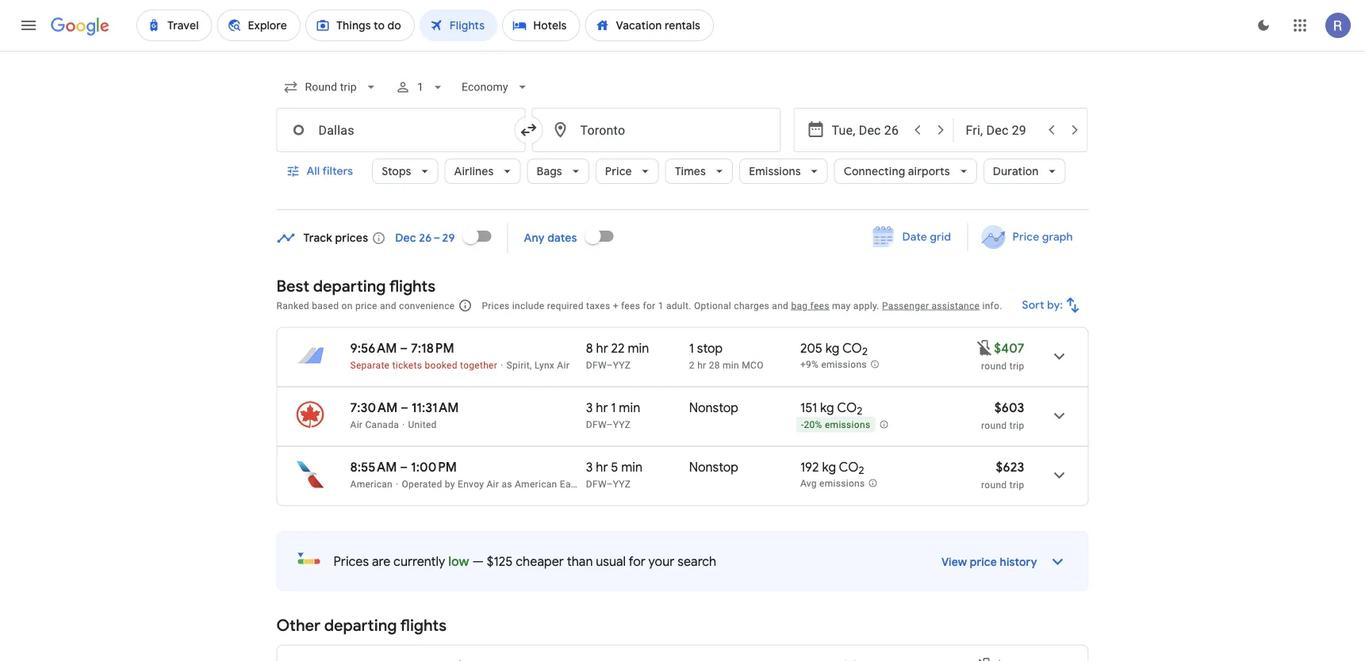 Task type: locate. For each thing, give the bounding box(es) containing it.
1 vertical spatial flights
[[400, 616, 447, 636]]

min inside "8 hr 22 min dfw – yyz"
[[628, 340, 649, 357]]

emissions
[[822, 360, 867, 371], [825, 420, 871, 431], [820, 479, 865, 490]]

2 up +9% emissions
[[862, 345, 868, 359]]

prices left are
[[334, 554, 369, 570]]

hr inside 1 stop 2 hr 28 min mco
[[698, 360, 707, 371]]

2 nonstop flight. element from the top
[[689, 459, 739, 478]]

dfw inside "8 hr 22 min dfw – yyz"
[[586, 360, 607, 371]]

2 inside 205 kg co 2
[[862, 345, 868, 359]]

0 vertical spatial co
[[843, 340, 862, 357]]

0 vertical spatial air
[[557, 360, 570, 371]]

main content containing best departing flights
[[277, 217, 1089, 662]]

and down best departing flights
[[380, 300, 397, 311]]

0 vertical spatial nonstop
[[689, 400, 739, 416]]

0 vertical spatial trip
[[1010, 361, 1025, 372]]

hr left 28
[[698, 360, 707, 371]]

None text field
[[277, 108, 526, 152], [532, 108, 781, 152], [277, 108, 526, 152], [532, 108, 781, 152]]

round down 623 us dollars text field
[[982, 480, 1007, 491]]

layover (1 of 1) is a 2 hr 28 min layover at orlando international airport in orlando. element
[[689, 359, 793, 372]]

yyz inside 3 hr 5 min dfw – yyz
[[613, 479, 631, 490]]

0 horizontal spatial american
[[350, 479, 393, 490]]

times
[[675, 164, 706, 179]]

for
[[643, 300, 656, 311], [629, 554, 646, 570]]

price left graph
[[1013, 230, 1040, 244]]

1 vertical spatial 3
[[586, 459, 593, 476]]

1 vertical spatial co
[[837, 400, 857, 416]]

track
[[304, 231, 332, 246]]

2 down "1 stop flight." element
[[689, 360, 695, 371]]

min
[[628, 340, 649, 357], [723, 360, 740, 371], [619, 400, 641, 416], [621, 459, 643, 476]]

for left the your
[[629, 554, 646, 570]]

other departing flights
[[277, 616, 447, 636]]

1
[[417, 81, 424, 94], [658, 300, 664, 311], [689, 340, 694, 357], [611, 400, 616, 416]]

0 horizontal spatial price
[[605, 164, 632, 179]]

1 horizontal spatial price
[[1013, 230, 1040, 244]]

0 vertical spatial price
[[355, 300, 377, 311]]

american down 8:55 am
[[350, 479, 393, 490]]

2 3 from the top
[[586, 459, 593, 476]]

0 horizontal spatial fees
[[621, 300, 640, 311]]

operated
[[402, 479, 442, 490]]

Arrival time: 11:31 AM. text field
[[412, 400, 459, 416]]

yyz for 1
[[613, 419, 631, 430]]

3 left the 5
[[586, 459, 593, 476]]

-20% emissions
[[801, 420, 871, 431]]

3 for 3 hr 1 min
[[586, 400, 593, 416]]

cheaper
[[516, 554, 564, 570]]

1 horizontal spatial and
[[772, 300, 789, 311]]

air right the "lynx"
[[557, 360, 570, 371]]

– inside "8 hr 22 min dfw – yyz"
[[607, 360, 613, 371]]

air
[[557, 360, 570, 371], [350, 419, 363, 430], [487, 479, 499, 490]]

1 vertical spatial air
[[350, 419, 363, 430]]

view price history image
[[1039, 543, 1077, 581]]

1 vertical spatial for
[[629, 554, 646, 570]]

8 hr 22 min dfw – yyz
[[586, 340, 649, 371]]

0 vertical spatial price
[[605, 164, 632, 179]]

2
[[862, 345, 868, 359], [689, 360, 695, 371], [857, 405, 863, 418], [859, 464, 865, 478]]

round inside $623 round trip
[[982, 480, 1007, 491]]

view
[[942, 556, 967, 570]]

1 vertical spatial departing
[[324, 616, 397, 636]]

3 trip from the top
[[1010, 480, 1025, 491]]

2 dfw from the top
[[586, 419, 607, 430]]

1 vertical spatial trip
[[1010, 420, 1025, 431]]

nonstop flight. element
[[689, 400, 739, 419], [689, 459, 739, 478]]

1 vertical spatial round
[[982, 420, 1007, 431]]

co up -20% emissions at the right of the page
[[837, 400, 857, 416]]

Departure time: 8:55 AM. text field
[[350, 459, 397, 476]]

1 vertical spatial yyz
[[613, 419, 631, 430]]

hr inside "8 hr 22 min dfw – yyz"
[[596, 340, 608, 357]]

192
[[801, 459, 819, 476]]

kg up +9% emissions
[[826, 340, 840, 357]]

trip for $603
[[1010, 420, 1025, 431]]

2 round from the top
[[982, 420, 1007, 431]]

dfw inside 3 hr 5 min dfw – yyz
[[586, 479, 607, 490]]

air left as at the bottom left of page
[[487, 479, 499, 490]]

3 dfw from the top
[[586, 479, 607, 490]]

hr inside 3 hr 5 min dfw – yyz
[[596, 459, 608, 476]]

trip inside $603 round trip
[[1010, 420, 1025, 431]]

dfw down total duration 3 hr 1 min. element
[[586, 419, 607, 430]]

None field
[[277, 73, 385, 102], [455, 73, 537, 102], [277, 73, 385, 102], [455, 73, 537, 102]]

yyz down 22
[[613, 360, 631, 371]]

min right 28
[[723, 360, 740, 371]]

7:30 am – 11:31 am
[[350, 400, 459, 416]]

none search field containing all filters
[[277, 68, 1089, 210]]

yyz down total duration 3 hr 1 min. element
[[613, 419, 631, 430]]

co
[[843, 340, 862, 357], [837, 400, 857, 416], [839, 459, 859, 476]]

departing right other
[[324, 616, 397, 636]]

1 dfw from the top
[[586, 360, 607, 371]]

None search field
[[277, 68, 1089, 210]]

spirit,
[[507, 360, 532, 371]]

hr
[[596, 340, 608, 357], [698, 360, 707, 371], [596, 400, 608, 416], [596, 459, 608, 476]]

bags button
[[527, 152, 589, 190]]

trip for $623
[[1010, 480, 1025, 491]]

0 horizontal spatial prices
[[334, 554, 369, 570]]

nonstop
[[689, 400, 739, 416], [689, 459, 739, 476]]

round
[[982, 361, 1007, 372], [982, 420, 1007, 431], [982, 480, 1007, 491]]

other
[[277, 616, 321, 636]]

0 vertical spatial dfw
[[586, 360, 607, 371]]

1:00 pm
[[411, 459, 457, 476]]

yyz for 5
[[613, 479, 631, 490]]

price right on
[[355, 300, 377, 311]]

dfw inside '3 hr 1 min dfw – yyz'
[[586, 419, 607, 430]]

change appearance image
[[1245, 6, 1283, 44]]

2 nonstop from the top
[[689, 459, 739, 476]]

205
[[801, 340, 823, 357]]

1 3 from the top
[[586, 400, 593, 416]]

397 US dollars text field
[[996, 659, 1025, 662]]

1 horizontal spatial fees
[[811, 300, 830, 311]]

kg inside 205 kg co 2
[[826, 340, 840, 357]]

best departing flights
[[277, 276, 436, 296]]

2 inside 192 kg co 2
[[859, 464, 865, 478]]

0 vertical spatial emissions
[[822, 360, 867, 371]]

assistance
[[932, 300, 980, 311]]

price inside popup button
[[605, 164, 632, 179]]

1 vertical spatial kg
[[820, 400, 834, 416]]

151 kg co 2
[[801, 400, 863, 418]]

kg right 151 at the right bottom of page
[[820, 400, 834, 416]]

– down the 5
[[607, 479, 613, 490]]

2 american from the left
[[515, 479, 557, 490]]

9:56 am
[[350, 340, 397, 357]]

2 vertical spatial dfw
[[586, 479, 607, 490]]

learn more about ranking image
[[458, 299, 472, 313]]

prices for prices include required taxes + fees for 1 adult. optional charges and bag fees may apply. passenger assistance
[[482, 300, 510, 311]]

dfw down 8
[[586, 360, 607, 371]]

0 vertical spatial prices
[[482, 300, 510, 311]]

kg inside 151 kg co 2
[[820, 400, 834, 416]]

separate tickets booked together. this trip includes tickets from multiple airlines. missed connections may be protected by kiwi.com.. element
[[350, 360, 498, 371]]

3 down "8 hr 22 min dfw – yyz"
[[586, 400, 593, 416]]

dfw for 3 hr 5 min
[[586, 479, 607, 490]]

0 vertical spatial departing
[[313, 276, 386, 296]]

hr right 8
[[596, 340, 608, 357]]

trip down 623 us dollars text field
[[1010, 480, 1025, 491]]

emissions down 205 kg co 2
[[822, 360, 867, 371]]

– down 22
[[607, 360, 613, 371]]

swap origin and destination. image
[[519, 121, 538, 140]]

dfw
[[586, 360, 607, 371], [586, 419, 607, 430], [586, 479, 607, 490]]

2 vertical spatial yyz
[[613, 479, 631, 490]]

1 horizontal spatial american
[[515, 479, 557, 490]]

fees right bag
[[811, 300, 830, 311]]

leaves dallas/fort worth international airport at 8:55 am on tuesday, december 26 and arrives at toronto pearson international airport at 1:00 pm on tuesday, december 26. element
[[350, 459, 457, 476]]

nonstop flight. element for 3 hr 1 min
[[689, 400, 739, 419]]

flight details. leaves dallas/fort worth international airport at 9:56 am on tuesday, december 26 and arrives at toronto pearson international airport at 7:18 pm on tuesday, december 26. image
[[1041, 338, 1079, 376]]

than
[[567, 554, 593, 570]]

price
[[605, 164, 632, 179], [1013, 230, 1040, 244]]

2 vertical spatial emissions
[[820, 479, 865, 490]]

2 vertical spatial co
[[839, 459, 859, 476]]

and
[[380, 300, 397, 311], [772, 300, 789, 311]]

min right 22
[[628, 340, 649, 357]]

total duration 3 hr 5 min. element
[[586, 459, 689, 478]]

yyz
[[613, 360, 631, 371], [613, 419, 631, 430], [613, 479, 631, 490]]

1 american from the left
[[350, 479, 393, 490]]

flights
[[389, 276, 436, 296], [400, 616, 447, 636]]

tickets
[[392, 360, 422, 371]]

eagle
[[560, 479, 584, 490]]

min inside '3 hr 1 min dfw – yyz'
[[619, 400, 641, 416]]

0 vertical spatial kg
[[826, 340, 840, 357]]

0 vertical spatial yyz
[[613, 360, 631, 371]]

airlines
[[454, 164, 494, 179]]

0 horizontal spatial air
[[350, 419, 363, 430]]

-
[[801, 420, 804, 431]]

emissions down 192 kg co 2
[[820, 479, 865, 490]]

co inside 192 kg co 2
[[839, 459, 859, 476]]

prices right learn more about ranking icon
[[482, 300, 510, 311]]

filters
[[322, 164, 353, 179]]

min down "8 hr 22 min dfw – yyz"
[[619, 400, 641, 416]]

1 vertical spatial nonstop
[[689, 459, 739, 476]]

main content
[[277, 217, 1089, 662]]

co inside 205 kg co 2
[[843, 340, 862, 357]]

+9%
[[801, 360, 819, 371]]

1 yyz from the top
[[613, 360, 631, 371]]

0 horizontal spatial price
[[355, 300, 377, 311]]

2 up avg emissions
[[859, 464, 865, 478]]

nonstop for 3 hr 5 min
[[689, 459, 739, 476]]

2 horizontal spatial air
[[557, 360, 570, 371]]

1 nonstop flight. element from the top
[[689, 400, 739, 419]]

may
[[832, 300, 851, 311]]

11:31 am
[[412, 400, 459, 416]]

min inside 3 hr 5 min dfw – yyz
[[621, 459, 643, 476]]

for left adult.
[[643, 300, 656, 311]]

151
[[801, 400, 817, 416]]

best
[[277, 276, 310, 296]]

3 inside 3 hr 5 min dfw – yyz
[[586, 459, 593, 476]]

1 button
[[389, 68, 452, 106]]

leaves dallas/fort worth international airport at 7:30 am on tuesday, december 26 and arrives at toronto pearson international airport at 11:31 am on tuesday, december 26. element
[[350, 400, 459, 416]]

co up avg emissions
[[839, 459, 859, 476]]

1 vertical spatial dfw
[[586, 419, 607, 430]]

–
[[400, 340, 408, 357], [607, 360, 613, 371], [401, 400, 409, 416], [607, 419, 613, 430], [400, 459, 408, 476], [607, 479, 613, 490]]

trip inside $623 round trip
[[1010, 480, 1025, 491]]

1 horizontal spatial price
[[970, 556, 997, 570]]

kg up avg emissions
[[822, 459, 836, 476]]

co for 192
[[839, 459, 859, 476]]

2 yyz from the top
[[613, 419, 631, 430]]

yyz down the 5
[[613, 479, 631, 490]]

3 round from the top
[[982, 480, 1007, 491]]

united
[[408, 419, 437, 430]]

dfw right eagle
[[586, 479, 607, 490]]

1 vertical spatial nonstop flight. element
[[689, 459, 739, 478]]

26 – 29
[[419, 231, 455, 246]]

stops button
[[372, 152, 438, 190]]

623 US dollars text field
[[996, 459, 1025, 476]]

co up +9% emissions
[[843, 340, 862, 357]]

0 vertical spatial round
[[982, 361, 1007, 372]]

trip down $603 'text field'
[[1010, 420, 1025, 431]]

hr down "8 hr 22 min dfw – yyz"
[[596, 400, 608, 416]]

flights for best departing flights
[[389, 276, 436, 296]]

air canada
[[350, 419, 399, 430]]

1 nonstop from the top
[[689, 400, 739, 416]]

yyz inside "8 hr 22 min dfw – yyz"
[[613, 360, 631, 371]]

hr left the 5
[[596, 459, 608, 476]]

1 and from the left
[[380, 300, 397, 311]]

3 inside '3 hr 1 min dfw – yyz'
[[586, 400, 593, 416]]

separate
[[350, 360, 390, 371]]

passenger assistance button
[[882, 300, 980, 311]]

flight details. leaves dallas/fort worth international airport at 7:30 am on tuesday, december 26 and arrives at toronto pearson international airport at 11:31 am on tuesday, december 26. image
[[1041, 397, 1079, 435]]

sort by:
[[1023, 298, 1064, 313]]

departing up on
[[313, 276, 386, 296]]

price
[[355, 300, 377, 311], [970, 556, 997, 570]]

2 up -20% emissions at the right of the page
[[857, 405, 863, 418]]

min right the 5
[[621, 459, 643, 476]]

prices for prices are currently low — $125 cheaper than usual for your search
[[334, 554, 369, 570]]

2 vertical spatial kg
[[822, 459, 836, 476]]

yyz inside '3 hr 1 min dfw – yyz'
[[613, 419, 631, 430]]

fees
[[621, 300, 640, 311], [811, 300, 830, 311]]

1 horizontal spatial prices
[[482, 300, 510, 311]]

0 horizontal spatial and
[[380, 300, 397, 311]]

price inside button
[[1013, 230, 1040, 244]]

flight details. leaves dallas/fort worth international airport at 8:55 am on tuesday, december 26 and arrives at toronto pearson international airport at 1:00 pm on tuesday, december 26. image
[[1041, 457, 1079, 495]]

round down $603 'text field'
[[982, 420, 1007, 431]]

co inside 151 kg co 2
[[837, 400, 857, 416]]

1 vertical spatial price
[[970, 556, 997, 570]]

and left bag
[[772, 300, 789, 311]]

air down "7:30 am" on the left of the page
[[350, 419, 363, 430]]

fees right +
[[621, 300, 640, 311]]

1 horizontal spatial air
[[487, 479, 499, 490]]

2 vertical spatial air
[[487, 479, 499, 490]]

0 vertical spatial 3
[[586, 400, 593, 416]]

round inside $603 round trip
[[982, 420, 1007, 431]]

0 vertical spatial nonstop flight. element
[[689, 400, 739, 419]]

nonstop flight. element for 3 hr 5 min
[[689, 459, 739, 478]]

round down this price for this flight doesn't include overhead bin access. if you need a carry-on bag, use the bags filter to update prices. icon
[[982, 361, 1007, 372]]

hr inside '3 hr 1 min dfw – yyz'
[[596, 400, 608, 416]]

dec 26 – 29
[[395, 231, 455, 246]]

$623 round trip
[[982, 459, 1025, 491]]

0 vertical spatial flights
[[389, 276, 436, 296]]

kg inside 192 kg co 2
[[822, 459, 836, 476]]

price right bags popup button
[[605, 164, 632, 179]]

price right view on the bottom right of page
[[970, 556, 997, 570]]

flights up convenience at the left top of the page
[[389, 276, 436, 296]]

departing for other
[[324, 616, 397, 636]]

1 trip from the top
[[1010, 361, 1025, 372]]

emissions for 205
[[822, 360, 867, 371]]

emissions down 151 kg co 2 on the bottom right of page
[[825, 420, 871, 431]]

2 vertical spatial trip
[[1010, 480, 1025, 491]]

american right as at the bottom left of page
[[515, 479, 557, 490]]

currently
[[394, 554, 445, 570]]

round trip
[[982, 361, 1025, 372]]

flights down currently
[[400, 616, 447, 636]]

2 trip from the top
[[1010, 420, 1025, 431]]

min for 3 hr 5 min
[[621, 459, 643, 476]]

– down total duration 3 hr 1 min. element
[[607, 419, 613, 430]]

avg
[[801, 479, 817, 490]]

2 for 151
[[857, 405, 863, 418]]

2 vertical spatial round
[[982, 480, 1007, 491]]

3 yyz from the top
[[613, 479, 631, 490]]

kg for 151
[[820, 400, 834, 416]]

1 vertical spatial price
[[1013, 230, 1040, 244]]

duration
[[993, 164, 1039, 179]]

2 inside 151 kg co 2
[[857, 405, 863, 418]]

1 fees from the left
[[621, 300, 640, 311]]

3 for 3 hr 5 min
[[586, 459, 593, 476]]

airports
[[908, 164, 950, 179]]

date grid
[[903, 230, 952, 244]]

trip down $407 text box
[[1010, 361, 1025, 372]]

find the best price region
[[277, 217, 1089, 264]]

1 vertical spatial prices
[[334, 554, 369, 570]]



Task type: vqa. For each thing, say whether or not it's contained in the screenshot.
–
yes



Task type: describe. For each thing, give the bounding box(es) containing it.
prices are currently low — $125 cheaper than usual for your search
[[334, 554, 717, 570]]

$603 round trip
[[982, 400, 1025, 431]]

hr for 8 hr 22 min
[[596, 340, 608, 357]]

2 for 205
[[862, 345, 868, 359]]

passenger
[[882, 300, 929, 311]]

lynx
[[535, 360, 555, 371]]

convenience
[[399, 300, 455, 311]]

—
[[472, 554, 484, 570]]

round for $623
[[982, 480, 1007, 491]]

flights for other departing flights
[[400, 616, 447, 636]]

include
[[512, 300, 545, 311]]

all filters
[[307, 164, 353, 179]]

stop
[[697, 340, 723, 357]]

$125
[[487, 554, 513, 570]]

1 inside 1 stop 2 hr 28 min mco
[[689, 340, 694, 357]]

407 US dollars text field
[[995, 340, 1025, 357]]

total duration 8 hr 22 min. element
[[586, 340, 689, 359]]

Departure time: 7:30 AM. text field
[[350, 400, 398, 416]]

bag
[[791, 300, 808, 311]]

required
[[547, 300, 584, 311]]

28
[[709, 360, 720, 371]]

emissions button
[[740, 152, 828, 190]]

taxes
[[586, 300, 610, 311]]

price graph
[[1013, 230, 1073, 244]]

are
[[372, 554, 391, 570]]

leaves dallas/fort worth international airport at 9:56 am on tuesday, december 26 and arrives at toronto pearson international airport at 7:18 pm on tuesday, december 26. element
[[350, 340, 454, 357]]

603 US dollars text field
[[995, 400, 1025, 416]]

optional
[[694, 300, 732, 311]]

Return text field
[[966, 109, 1039, 152]]

all filters button
[[277, 152, 366, 190]]

kg for 205
[[826, 340, 840, 357]]

together
[[460, 360, 498, 371]]

this price for this flight doesn't include overhead bin access. if you need a carry-on bag, use the bags filter to update prices. image
[[975, 339, 995, 358]]

8:55 am – 1:00 pm
[[350, 459, 457, 476]]

by:
[[1048, 298, 1064, 313]]

on
[[342, 300, 353, 311]]

airlines button
[[445, 152, 521, 190]]

your
[[649, 554, 675, 570]]

based
[[312, 300, 339, 311]]

low
[[448, 554, 469, 570]]

bags
[[537, 164, 562, 179]]

1 stop 2 hr 28 min mco
[[689, 340, 764, 371]]

22
[[611, 340, 625, 357]]

mco
[[742, 360, 764, 371]]

main menu image
[[19, 16, 38, 35]]

ranked based on price and convenience
[[277, 300, 455, 311]]

usual
[[596, 554, 626, 570]]

round for $603
[[982, 420, 1007, 431]]

3 hr 1 min dfw – yyz
[[586, 400, 641, 430]]

– up the operated at the left of page
[[400, 459, 408, 476]]

min inside 1 stop 2 hr 28 min mco
[[723, 360, 740, 371]]

price for price graph
[[1013, 230, 1040, 244]]

Arrival time: 1:00 PM. text field
[[411, 459, 457, 476]]

prices
[[335, 231, 368, 246]]

2 inside 1 stop 2 hr 28 min mco
[[689, 360, 695, 371]]

Departure time: 9:56 AM. text field
[[350, 340, 397, 357]]

avg emissions
[[801, 479, 865, 490]]

price for price
[[605, 164, 632, 179]]

adult.
[[666, 300, 692, 311]]

1 round from the top
[[982, 361, 1007, 372]]

hr for 3 hr 5 min
[[596, 459, 608, 476]]

apply.
[[854, 300, 880, 311]]

+
[[613, 300, 619, 311]]

$603
[[995, 400, 1025, 416]]

$407
[[995, 340, 1025, 357]]

1 inside popup button
[[417, 81, 424, 94]]

– up united
[[401, 400, 409, 416]]

0 vertical spatial for
[[643, 300, 656, 311]]

+9% emissions
[[801, 360, 867, 371]]

duration button
[[984, 152, 1066, 190]]

connecting airports
[[844, 164, 950, 179]]

grid
[[930, 230, 952, 244]]

9:56 am – 7:18 pm
[[350, 340, 454, 357]]

by
[[445, 479, 455, 490]]

learn more about tracked prices image
[[372, 231, 386, 246]]

departing for best
[[313, 276, 386, 296]]

7:30 am
[[350, 400, 398, 416]]

dfw for 3 hr 1 min
[[586, 419, 607, 430]]

emissions for 192
[[820, 479, 865, 490]]

205 kg co 2
[[801, 340, 868, 359]]

nonstop for 3 hr 1 min
[[689, 400, 739, 416]]

connecting
[[844, 164, 906, 179]]

hr for 3 hr 1 min
[[596, 400, 608, 416]]

8
[[586, 340, 593, 357]]

ranked
[[277, 300, 309, 311]]

5
[[611, 459, 618, 476]]

dfw for 8 hr 22 min
[[586, 360, 607, 371]]

total duration 3 hr 1 min. element
[[586, 400, 689, 419]]

dec
[[395, 231, 416, 246]]

Arrival time: 7:18 PM. text field
[[411, 340, 454, 357]]

192 kg co 2
[[801, 459, 865, 478]]

20%
[[804, 420, 823, 431]]

min for 3 hr 1 min
[[619, 400, 641, 416]]

2 for 192
[[859, 464, 865, 478]]

loading results progress bar
[[0, 51, 1366, 54]]

spirit, lynx air
[[507, 360, 570, 371]]

all
[[307, 164, 320, 179]]

search
[[678, 554, 717, 570]]

bag fees button
[[791, 300, 830, 311]]

date grid button
[[861, 223, 964, 252]]

1 stop flight. element
[[689, 340, 723, 359]]

envoy
[[458, 479, 484, 490]]

2 fees from the left
[[811, 300, 830, 311]]

operated by envoy air as american eagle
[[402, 479, 584, 490]]

emissions
[[749, 164, 801, 179]]

kg for 192
[[822, 459, 836, 476]]

– inside 3 hr 5 min dfw – yyz
[[607, 479, 613, 490]]

1 inside '3 hr 1 min dfw – yyz'
[[611, 400, 616, 416]]

co for 205
[[843, 340, 862, 357]]

times button
[[666, 152, 733, 190]]

Departure text field
[[832, 109, 905, 152]]

3 hr 5 min dfw – yyz
[[586, 459, 643, 490]]

co for 151
[[837, 400, 857, 416]]

sort by: button
[[1016, 286, 1089, 325]]

stops
[[382, 164, 411, 179]]

$623
[[996, 459, 1025, 476]]

prices include required taxes + fees for 1 adult. optional charges and bag fees may apply. passenger assistance
[[482, 300, 980, 311]]

2 and from the left
[[772, 300, 789, 311]]

1 vertical spatial emissions
[[825, 420, 871, 431]]

view price history
[[942, 556, 1037, 570]]

yyz for 22
[[613, 360, 631, 371]]

8:55 am
[[350, 459, 397, 476]]

min for 8 hr 22 min
[[628, 340, 649, 357]]

– inside '3 hr 1 min dfw – yyz'
[[607, 419, 613, 430]]

separate tickets booked together
[[350, 360, 498, 371]]

– up tickets
[[400, 340, 408, 357]]

connecting airports button
[[834, 152, 977, 190]]

date
[[903, 230, 928, 244]]



